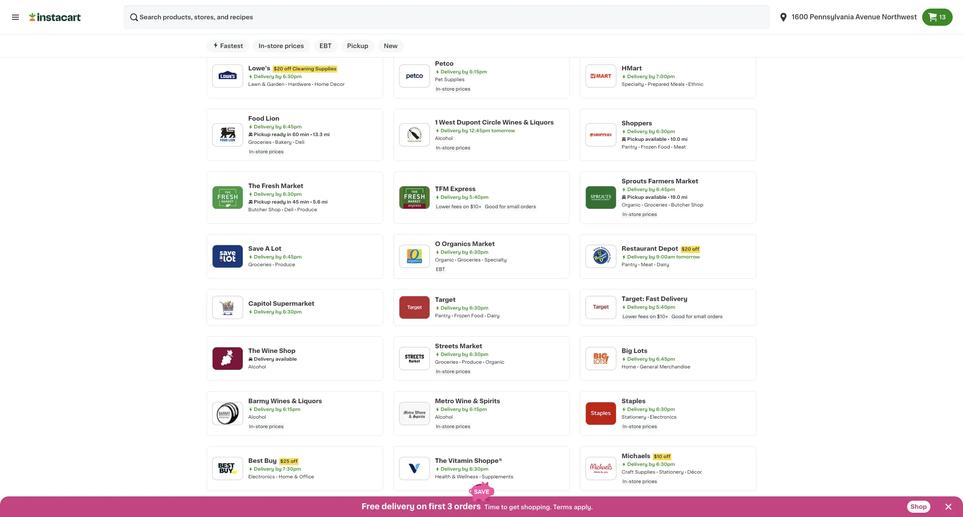 Task type: describe. For each thing, give the bounding box(es) containing it.
pennsylvania
[[810, 14, 854, 20]]

delivery by 6:30pm for the fresh market
[[254, 192, 302, 197]]

delivery by 6:45pm for farmers
[[627, 187, 675, 192]]

1 vertical spatial stationery
[[659, 470, 684, 475]]

lower fees on $10+ good for small orders for express
[[436, 204, 536, 209]]

the for the fresh market
[[248, 183, 260, 189]]

10.0 mi
[[671, 137, 688, 142]]

pantry for pantry frozen food dairy
[[435, 314, 451, 318]]

northwest
[[882, 14, 917, 20]]

club
[[485, 10, 500, 16]]

shop button
[[907, 501, 931, 513]]

meals
[[671, 82, 685, 87]]

3
[[447, 503, 453, 511]]

mi for shoppers
[[682, 137, 688, 142]]

alcohol for metro
[[435, 415, 453, 420]]

in- inside button
[[259, 43, 267, 49]]

lowe's logo image
[[217, 65, 239, 87]]

6:30pm for the vitamin shoppe®
[[470, 467, 489, 472]]

best
[[248, 458, 263, 464]]

delivery for capitol supermarket
[[254, 310, 274, 314]]

by for the vitamin shoppe®
[[462, 467, 468, 472]]

& down the 7:30pm
[[294, 475, 298, 479]]

delivery by 6:30pm for streets market
[[441, 352, 489, 357]]

off inside best buy $25 off
[[291, 459, 298, 464]]

big
[[622, 348, 632, 354]]

delivery by 6:30pm for the vitamin shoppe®
[[441, 467, 489, 472]]

delivery right fast
[[661, 296, 688, 302]]

in-store prices down organic groceries butcher shop at the top right of the page
[[623, 212, 657, 217]]

lower for tfm express
[[436, 204, 450, 209]]

décor
[[688, 470, 702, 475]]

10.0
[[671, 137, 681, 142]]

ebt inside button
[[320, 43, 332, 49]]

delivery by 6:30pm for staples
[[627, 407, 675, 412]]

pet supplies
[[435, 77, 465, 82]]

shoppe®
[[474, 458, 502, 464]]

ebt for safeway
[[249, 32, 258, 36]]

pickup ready in 45 min
[[254, 200, 309, 204]]

delivery down "lowe's"
[[254, 74, 274, 79]]

delivery
[[382, 503, 415, 511]]

pickup for the fresh market
[[254, 200, 271, 204]]

specialty prepared meals ethnic
[[622, 82, 704, 87]]

1 horizontal spatial dairy
[[657, 262, 670, 267]]

market for the fresh market
[[281, 183, 303, 189]]

available for shoppers
[[645, 137, 667, 142]]

delivery for the wine shop
[[254, 357, 274, 362]]

dupont
[[457, 119, 481, 125]]

delivery available
[[254, 357, 297, 362]]

for for target: fast delivery
[[686, 314, 693, 319]]

0 vertical spatial meat
[[674, 145, 686, 149]]

1 horizontal spatial home
[[315, 82, 329, 87]]

target: fast delivery
[[622, 296, 688, 302]]

streets market
[[435, 343, 482, 349]]

michaels $10 off
[[622, 453, 671, 459]]

the fresh market logo image
[[217, 186, 239, 209]]

alcohol for barmy
[[248, 415, 266, 420]]

staples logo image
[[590, 403, 612, 425]]

1 horizontal spatial electronics
[[650, 415, 677, 420]]

supplements
[[482, 475, 514, 479]]

big lots
[[622, 348, 648, 354]]

1 vertical spatial electronics
[[248, 475, 275, 479]]

9:00am
[[656, 255, 675, 259]]

delivery by 5:40pm for fast
[[627, 305, 676, 310]]

delivery by 6:30pm for capitol supermarket
[[254, 310, 302, 314]]

groceries for groceries wholesale
[[435, 27, 458, 32]]

by for food lion
[[275, 125, 282, 129]]

wine for the
[[262, 348, 278, 354]]

delivery for food lion
[[254, 125, 274, 129]]

& right "barmy"
[[292, 398, 297, 404]]

6:30pm for the fresh market
[[283, 192, 302, 197]]

barmy
[[248, 398, 269, 404]]

target: fast delivery logo image
[[590, 296, 612, 319]]

tfm express logo image
[[403, 186, 426, 209]]

deli for fresh
[[284, 207, 294, 212]]

o organics market logo image
[[403, 245, 426, 268]]

target
[[435, 297, 456, 303]]

big lots logo image
[[590, 348, 612, 370]]

sprouts farmers market logo image
[[590, 186, 612, 209]]

Search field
[[124, 5, 770, 29]]

0 horizontal spatial orders
[[454, 503, 481, 511]]

pantry for pantry frozen food meat
[[622, 145, 637, 149]]

food for pantry frozen food dairy
[[471, 314, 484, 318]]

produce for groceries produce organic
[[462, 360, 482, 365]]

delivery by 6:30pm for shoppers
[[627, 129, 675, 134]]

farmers
[[648, 178, 675, 184]]

in-store prices down groceries bakery deli
[[249, 149, 284, 154]]

delivery for tfm express
[[441, 195, 461, 200]]

1600
[[792, 14, 808, 20]]

by for o organics market
[[462, 250, 468, 255]]

1 1600 pennsylvania avenue northwest button from the left
[[773, 5, 922, 29]]

in-store prices for the 1 west dupont circle wines & liquors logo
[[436, 146, 471, 150]]

express
[[450, 186, 476, 192]]

delivery for hmart
[[627, 74, 648, 79]]

1 vertical spatial meat
[[641, 262, 653, 267]]

1 horizontal spatial liquors
[[530, 119, 554, 125]]

19.0
[[671, 195, 680, 200]]

good for tfm express
[[485, 204, 498, 209]]

hardware
[[288, 82, 311, 87]]

by down safeway
[[275, 15, 282, 19]]

pantry frozen food meat
[[622, 145, 686, 149]]

save image
[[469, 482, 494, 502]]

small for tfm express
[[507, 204, 520, 209]]

2 vertical spatial home
[[279, 475, 293, 479]]

& left spirits
[[473, 398, 478, 404]]

pickup ready in 60 min
[[254, 132, 309, 137]]

target logo image
[[403, 296, 426, 319]]

0 horizontal spatial dairy
[[487, 314, 500, 318]]

o organics market
[[435, 241, 495, 247]]

supplies for craft supplies stationery décor
[[635, 470, 656, 475]]

pantry frozen food dairy
[[435, 314, 500, 318]]

butcher shop deli produce
[[248, 207, 317, 212]]

delivery by 7:00pm
[[627, 74, 675, 79]]

delivery by 6:30pm down michaels $10 off at right
[[627, 462, 675, 467]]

groceries produce organic
[[435, 360, 505, 365]]

13 button
[[922, 9, 953, 26]]

in-store prices for barmy wines & liquors logo
[[249, 424, 284, 429]]

5:40pm for fast
[[656, 305, 676, 310]]

food for pantry frozen food meat
[[658, 145, 670, 149]]

delivery down buy
[[254, 467, 274, 472]]

6:30pm for o organics market
[[470, 250, 489, 255]]

best buy logo image
[[217, 458, 239, 480]]

supermarket
[[273, 301, 314, 307]]

delivery for shoppers
[[627, 129, 648, 134]]

safeway
[[248, 6, 276, 12]]

the vitamin shoppe®
[[435, 458, 502, 464]]

pickup for sprouts farmers market
[[627, 195, 644, 200]]

13
[[940, 14, 946, 20]]

lowe's $20 off cleaning supplies
[[248, 65, 337, 71]]

6:30pm for capitol supermarket
[[283, 310, 302, 314]]

6:30pm for streets market
[[470, 352, 489, 357]]

deli for lion
[[295, 140, 305, 145]]

sprouts
[[622, 178, 647, 184]]

organics
[[442, 241, 471, 247]]

in-store prices button
[[253, 40, 310, 52]]

craft supplies stationery décor
[[622, 470, 702, 475]]

on for target: fast delivery
[[650, 314, 656, 319]]

free
[[362, 503, 380, 511]]

lower for target: fast delivery
[[623, 314, 637, 319]]

ebt for o organics market
[[436, 267, 445, 272]]

organic for organic groceries specialty
[[435, 258, 454, 262]]

delivery by 9:00am tomorrow
[[627, 255, 700, 259]]

7:00pm
[[656, 74, 675, 79]]

groceries down 'sprouts farmers market'
[[644, 203, 668, 207]]

petco
[[435, 61, 454, 67]]

groceries for groceries produce
[[248, 262, 272, 267]]

the vitamin shoppe® logo image
[[403, 458, 426, 480]]

mi for food lion
[[324, 132, 330, 137]]

delivery down the restaurant
[[627, 255, 648, 259]]

groceries down o organics market
[[458, 258, 481, 262]]

organic groceries specialty
[[435, 258, 507, 262]]

lion
[[266, 116, 279, 122]]

alcohol for the
[[248, 365, 266, 369]]

$20 inside restaurant depot $20 off
[[682, 247, 691, 252]]

6:30pm for target
[[470, 306, 489, 311]]

petco logo image
[[403, 65, 426, 87]]

lower for cvs®
[[623, 32, 637, 36]]

fastest
[[220, 43, 243, 49]]

2 vertical spatial organic
[[486, 360, 505, 365]]

lawn & garden hardware home decor
[[248, 82, 345, 87]]

metro wine & spirits logo image
[[403, 403, 426, 425]]

off inside michaels $10 off
[[664, 455, 671, 459]]

by for staples
[[649, 407, 655, 412]]

fees for target: fast delivery
[[638, 314, 649, 319]]

& right lawn
[[262, 82, 266, 87]]

available for sprouts farmers market
[[645, 195, 667, 200]]

metro
[[435, 398, 454, 404]]

shoppers logo image
[[590, 124, 612, 146]]

by for streets market
[[462, 352, 468, 357]]

in-store prices for staples logo
[[623, 424, 657, 429]]

1 horizontal spatial wines
[[503, 119, 522, 125]]

save a lot
[[248, 246, 282, 252]]

by for metro wine & spirits
[[462, 407, 468, 412]]

lot
[[271, 246, 282, 252]]

6:30pm down lowe's $20 off cleaning supplies
[[283, 74, 302, 79]]

1 vertical spatial home
[[622, 365, 636, 369]]

ethnic
[[689, 82, 704, 87]]

michaels
[[622, 453, 651, 459]]

circle
[[482, 119, 501, 125]]

groceries produce
[[248, 262, 295, 267]]

staples
[[622, 398, 646, 404]]

1
[[435, 119, 438, 125]]

bj's wholesale club $20 off
[[435, 10, 521, 16]]

market up groceries produce organic
[[460, 343, 482, 349]]

19.0 mi
[[671, 195, 688, 200]]

delivery for petco
[[441, 70, 461, 74]]

& right circle
[[524, 119, 529, 125]]

new
[[384, 43, 398, 49]]

apply.
[[574, 504, 593, 510]]

streets market logo image
[[403, 348, 426, 370]]

by for target: fast delivery
[[649, 305, 655, 310]]

by up garden
[[275, 74, 282, 79]]

delivery by 6:30pm down safeway
[[254, 15, 302, 19]]

in for lion
[[287, 132, 291, 137]]

office
[[299, 475, 314, 479]]

delivery for the vitamin shoppe®
[[441, 467, 461, 472]]

tomorrow for delivery by 12:45pm tomorrow
[[492, 128, 515, 133]]

delivery by 6:30pm for o organics market
[[441, 250, 489, 255]]

lots
[[634, 348, 648, 354]]

1600 pennsylvania avenue northwest
[[792, 14, 917, 20]]

on left first
[[417, 503, 427, 511]]

barmy wines & liquors
[[248, 398, 322, 404]]

1 horizontal spatial butcher
[[671, 203, 690, 207]]

free delivery on first 3 orders time to get shopping. terms apply.
[[362, 503, 593, 511]]

food lion
[[248, 116, 279, 122]]

hmart logo image
[[590, 65, 612, 87]]

delivery by 6:30pm up garden
[[254, 74, 302, 79]]

ebt button
[[314, 40, 338, 52]]

fastest button
[[207, 40, 249, 52]]



Task type: vqa. For each thing, say whether or not it's contained in the screenshot.
Sprouts Farmers Market
yes



Task type: locate. For each thing, give the bounding box(es) containing it.
2 vertical spatial supplies
[[635, 470, 656, 475]]

off inside restaurant depot $20 off
[[692, 247, 699, 252]]

frozen for dairy
[[454, 314, 470, 318]]

fees for tfm express
[[452, 204, 462, 209]]

None search field
[[124, 5, 770, 29]]

off inside lowe's $20 off cleaning supplies
[[284, 67, 291, 71]]

1 in from the top
[[287, 132, 291, 137]]

1 vertical spatial in
[[287, 200, 291, 204]]

1 horizontal spatial produce
[[297, 207, 317, 212]]

market up "45"
[[281, 183, 303, 189]]

wholesale up the groceries wholesale
[[450, 10, 483, 16]]

by up pet supplies
[[462, 70, 468, 74]]

$20 inside bj's wholesale club $20 off
[[503, 12, 513, 16]]

tfm
[[435, 186, 449, 192]]

1 vertical spatial min
[[300, 200, 309, 204]]

delivery by 6:15pm down metro wine & spirits
[[441, 407, 487, 412]]

0 horizontal spatial food
[[248, 116, 264, 122]]

6:30pm
[[283, 15, 302, 19], [283, 74, 302, 79], [656, 129, 675, 134], [283, 192, 302, 197], [470, 250, 489, 255], [470, 306, 489, 311], [283, 310, 302, 314], [470, 352, 489, 357], [656, 407, 675, 412], [656, 462, 675, 467], [470, 467, 489, 472]]

in-store prices down metro
[[436, 424, 471, 429]]

lower down target:
[[623, 314, 637, 319]]

ready for fresh
[[272, 200, 286, 204]]

the fresh market
[[248, 183, 303, 189]]

on down the 'express'
[[463, 204, 469, 209]]

on for tfm express
[[463, 204, 469, 209]]

1 horizontal spatial stationery
[[659, 470, 684, 475]]

market up 19.0 mi
[[676, 178, 699, 184]]

by for capitol supermarket
[[275, 310, 282, 314]]

west
[[439, 119, 455, 125]]

pickup available for shoppers
[[627, 137, 667, 142]]

cvs®
[[622, 6, 639, 12]]

pickup available up organic groceries butcher shop at the top right of the page
[[627, 195, 667, 200]]

0 vertical spatial wines
[[503, 119, 522, 125]]

1 horizontal spatial lower fees on $10+ good for small orders
[[623, 314, 723, 319]]

capitol supermarket logo image
[[217, 296, 239, 319]]

delivery by 6:30pm up stationery electronics
[[627, 407, 675, 412]]

6:30pm for shoppers
[[656, 129, 675, 134]]

0 vertical spatial min
[[300, 132, 309, 137]]

1 vertical spatial specialty
[[485, 258, 507, 262]]

1 west dupont circle wines & liquors logo image
[[403, 124, 426, 146]]

save a lot logo image
[[217, 245, 239, 268]]

restaurant depot logo image
[[590, 245, 612, 268]]

1 horizontal spatial wine
[[456, 398, 472, 404]]

$20 inside lowe's $20 off cleaning supplies
[[274, 67, 283, 71]]

by up pantry frozen food dairy
[[462, 306, 468, 311]]

0 vertical spatial the
[[248, 183, 260, 189]]

the for the wine shop
[[248, 348, 260, 354]]

pickup available for sprouts farmers market
[[627, 195, 667, 200]]

6:15pm for metro wine & spirits
[[470, 407, 487, 412]]

by down metro wine & spirits
[[462, 407, 468, 412]]

by down dupont
[[462, 128, 468, 133]]

by for sprouts farmers market
[[649, 187, 655, 192]]

by for tfm express
[[462, 195, 468, 200]]

vitamin
[[448, 458, 473, 464]]

1 vertical spatial small
[[694, 314, 706, 319]]

pantry down target
[[435, 314, 451, 318]]

0 horizontal spatial tomorrow
[[492, 128, 515, 133]]

delivery down big lots
[[627, 357, 648, 362]]

organic
[[622, 203, 641, 207], [435, 258, 454, 262], [486, 360, 505, 365]]

1 horizontal spatial specialty
[[622, 82, 644, 87]]

6:30pm up stationery electronics
[[656, 407, 675, 412]]

tomorrow for delivery by 9:00am tomorrow
[[676, 255, 700, 259]]

lower fees on $10+ good for small orders for fast
[[623, 314, 723, 319]]

wholesale for groceries
[[462, 27, 487, 32]]

metro wine & spirits
[[435, 398, 500, 404]]

by down $10
[[649, 462, 655, 467]]

spirits
[[480, 398, 500, 404]]

ready for lion
[[272, 132, 286, 137]]

supplies up decor
[[315, 67, 337, 71]]

frozen for meat
[[641, 145, 657, 149]]

tfm express
[[435, 186, 476, 192]]

$10+ up the 7:00pm
[[657, 32, 668, 36]]

in-store prices for michaels logo
[[623, 479, 657, 484]]

specialty
[[622, 82, 644, 87], [485, 258, 507, 262]]

off
[[514, 12, 521, 16], [284, 67, 291, 71], [692, 247, 699, 252], [664, 455, 671, 459], [291, 459, 298, 464]]

0 horizontal spatial supplies
[[315, 67, 337, 71]]

small for target: fast delivery
[[694, 314, 706, 319]]

$10+ down the 'express'
[[470, 204, 482, 209]]

$10+ down 'target: fast delivery' on the bottom of page
[[657, 314, 668, 319]]

0 horizontal spatial small
[[507, 204, 520, 209]]

2 vertical spatial fees
[[638, 314, 649, 319]]

wine for metro
[[456, 398, 472, 404]]

instacart logo image
[[29, 12, 81, 22]]

in
[[287, 132, 291, 137], [287, 200, 291, 204]]

in-store prices inside button
[[259, 43, 304, 49]]

lower fees on $10+ in-store prices
[[623, 32, 706, 36]]

delivery by 6:15pm for barmy wines & liquors
[[254, 407, 300, 412]]

0 vertical spatial frozen
[[641, 145, 657, 149]]

1 vertical spatial orders
[[708, 314, 723, 319]]

market for sprouts farmers market
[[676, 178, 699, 184]]

in-store prices for streets market logo
[[436, 369, 471, 374]]

delivery by 6:30pm up wellness
[[441, 467, 489, 472]]

2 vertical spatial orders
[[454, 503, 481, 511]]

1 vertical spatial lower
[[436, 204, 450, 209]]

in-store prices for petco logo
[[436, 87, 471, 91]]

organic up spirits
[[486, 360, 505, 365]]

0 horizontal spatial lower fees on $10+ good for small orders
[[436, 204, 536, 209]]

7:30pm
[[283, 467, 301, 472]]

liquors
[[530, 119, 554, 125], [298, 398, 322, 404]]

good
[[485, 204, 498, 209], [672, 314, 685, 319]]

delivery for barmy wines & liquors
[[254, 407, 274, 412]]

1 vertical spatial wholesale
[[462, 27, 487, 32]]

the
[[248, 183, 260, 189], [248, 348, 260, 354], [435, 458, 447, 464]]

delivery by 12:45pm tomorrow
[[441, 128, 515, 133]]

shop inside shop button
[[911, 504, 927, 510]]

1 horizontal spatial supplies
[[444, 77, 465, 82]]

available
[[645, 137, 667, 142], [645, 195, 667, 200], [275, 357, 297, 362]]

delivery for staples
[[627, 407, 648, 412]]

hmart
[[622, 65, 642, 71]]

6:30pm up health & wellness supplements
[[470, 467, 489, 472]]

home down the big
[[622, 365, 636, 369]]

0 horizontal spatial liquors
[[298, 398, 322, 404]]

off right club
[[514, 12, 521, 16]]

6:30pm up 10.0
[[656, 129, 675, 134]]

orders
[[521, 204, 536, 209], [708, 314, 723, 319], [454, 503, 481, 511]]

alcohol down west
[[435, 136, 453, 141]]

1 horizontal spatial for
[[686, 314, 693, 319]]

streets
[[435, 343, 458, 349]]

ready
[[272, 132, 286, 137], [272, 200, 286, 204]]

6:45pm for lots
[[656, 357, 675, 362]]

available up pantry frozen food meat
[[645, 137, 667, 142]]

home general merchandise
[[622, 365, 691, 369]]

2 1600 pennsylvania avenue northwest button from the left
[[778, 5, 917, 29]]

0 vertical spatial pickup available
[[627, 137, 667, 142]]

1 vertical spatial the
[[248, 348, 260, 354]]

by for save a lot
[[275, 255, 282, 259]]

groceries down save
[[248, 262, 272, 267]]

barmy wines & liquors logo image
[[217, 403, 239, 425]]

0 vertical spatial home
[[315, 82, 329, 87]]

6:45pm down farmers
[[656, 187, 675, 192]]

in-store prices
[[259, 43, 304, 49], [436, 87, 471, 91], [436, 146, 471, 150], [249, 149, 284, 154], [623, 212, 657, 217], [436, 369, 471, 374], [249, 424, 284, 429], [436, 424, 471, 429], [623, 424, 657, 429], [623, 479, 657, 484]]

ready up groceries bakery deli
[[272, 132, 286, 137]]

1 horizontal spatial frozen
[[641, 145, 657, 149]]

0 vertical spatial available
[[645, 137, 667, 142]]

2 horizontal spatial ebt
[[436, 267, 445, 272]]

1 vertical spatial $20
[[274, 67, 283, 71]]

$10+ for cvs®
[[657, 32, 668, 36]]

michaels logo image
[[590, 458, 612, 480]]

produce for groceries produce
[[275, 262, 295, 267]]

delivery for the fresh market
[[254, 192, 274, 197]]

1 vertical spatial wines
[[271, 398, 290, 404]]

sprouts farmers market
[[622, 178, 699, 184]]

for
[[499, 204, 506, 209], [686, 314, 693, 319]]

0 vertical spatial wholesale
[[450, 10, 483, 16]]

terms
[[553, 504, 572, 510]]

delivery by 6:15pm for metro wine & spirits
[[441, 407, 487, 412]]

by up pickup ready in 45 min
[[275, 192, 282, 197]]

food up farmers
[[658, 145, 670, 149]]

on for cvs®
[[650, 32, 656, 36]]

$10+
[[657, 32, 668, 36], [470, 204, 482, 209], [657, 314, 668, 319]]

delivery down shoppers
[[627, 129, 648, 134]]

wine
[[262, 348, 278, 354], [456, 398, 472, 404]]

1 vertical spatial ebt
[[320, 43, 332, 49]]

0 vertical spatial 5:40pm
[[470, 195, 489, 200]]

1 vertical spatial wine
[[456, 398, 472, 404]]

6:15pm for petco
[[470, 70, 487, 74]]

1 horizontal spatial meat
[[674, 145, 686, 149]]

pantry down shoppers
[[622, 145, 637, 149]]

0 horizontal spatial wines
[[271, 398, 290, 404]]

shop
[[691, 203, 704, 207], [268, 207, 281, 212], [279, 348, 296, 354], [911, 504, 927, 510]]

delivery by 6:45pm for a
[[254, 255, 302, 259]]

save
[[248, 246, 264, 252]]

2 horizontal spatial $20
[[682, 247, 691, 252]]

cleaning
[[293, 67, 314, 71]]

delivery for streets market
[[441, 352, 461, 357]]

2 horizontal spatial orders
[[708, 314, 723, 319]]

shopping.
[[521, 504, 552, 510]]

0 vertical spatial food
[[248, 116, 264, 122]]

1 vertical spatial pickup available
[[627, 195, 667, 200]]

6:30pm up pantry frozen food dairy
[[470, 306, 489, 311]]

organic for organic groceries butcher shop
[[622, 203, 641, 207]]

lower fees on $10+ good for small orders
[[436, 204, 536, 209], [623, 314, 723, 319]]

0 horizontal spatial ebt
[[249, 32, 258, 36]]

2 horizontal spatial food
[[658, 145, 670, 149]]

by down 'sprouts farmers market'
[[649, 187, 655, 192]]

delivery by 6:15pm up pet supplies
[[441, 70, 487, 74]]

on
[[650, 32, 656, 36], [463, 204, 469, 209], [650, 314, 656, 319], [417, 503, 427, 511]]

by up stationery electronics
[[649, 407, 655, 412]]

market for o organics market
[[472, 241, 495, 247]]

by up pantry frozen food meat
[[649, 129, 655, 134]]

1 horizontal spatial ebt
[[320, 43, 332, 49]]

stationery
[[622, 415, 647, 420], [659, 470, 684, 475]]

deli down 60
[[295, 140, 305, 145]]

13.3
[[313, 132, 323, 137]]

merchandise
[[660, 365, 691, 369]]

delivery down food lion
[[254, 125, 274, 129]]

available down the wine shop
[[275, 357, 297, 362]]

0 vertical spatial good
[[485, 204, 498, 209]]

supplies for pet supplies
[[444, 77, 465, 82]]

general
[[640, 365, 659, 369]]

capitol
[[248, 301, 272, 307]]

0 vertical spatial $10+
[[657, 32, 668, 36]]

in for fresh
[[287, 200, 291, 204]]

by for petco
[[462, 70, 468, 74]]

2 in from the top
[[287, 200, 291, 204]]

the up the health
[[435, 458, 447, 464]]

6:45pm for farmers
[[656, 187, 675, 192]]

delivery for sprouts farmers market
[[627, 187, 648, 192]]

pickup inside pickup button
[[347, 43, 368, 49]]

by up pantry meat dairy
[[649, 255, 655, 259]]

1 horizontal spatial orders
[[521, 204, 536, 209]]

off inside bj's wholesale club $20 off
[[514, 12, 521, 16]]

0 vertical spatial supplies
[[315, 67, 337, 71]]

specialty down hmart
[[622, 82, 644, 87]]

6:30pm up groceries produce organic
[[470, 352, 489, 357]]

delivery by 6:45pm for lion
[[254, 125, 302, 129]]

0 horizontal spatial electronics
[[248, 475, 275, 479]]

delivery by 6:30pm down capitol supermarket
[[254, 310, 302, 314]]

1 horizontal spatial organic
[[486, 360, 505, 365]]

2 horizontal spatial home
[[622, 365, 636, 369]]

0 horizontal spatial produce
[[275, 262, 295, 267]]

delivery by 6:30pm up pantry frozen food dairy
[[441, 306, 489, 311]]

2 ready from the top
[[272, 200, 286, 204]]

0 horizontal spatial home
[[279, 475, 293, 479]]

small
[[507, 204, 520, 209], [694, 314, 706, 319]]

pickup right the ebt button
[[347, 43, 368, 49]]

1 vertical spatial supplies
[[444, 77, 465, 82]]

0 horizontal spatial specialty
[[485, 258, 507, 262]]

decor
[[330, 82, 345, 87]]

prices inside button
[[285, 43, 304, 49]]

0 horizontal spatial butcher
[[248, 207, 267, 212]]

0 vertical spatial liquors
[[530, 119, 554, 125]]

2 vertical spatial available
[[275, 357, 297, 362]]

tomorrow down 1 west dupont circle wines & liquors
[[492, 128, 515, 133]]

food lion logo image
[[217, 124, 239, 146]]

delivery by 6:30pm up pickup ready in 45 min
[[254, 192, 302, 197]]

fees for cvs®
[[638, 32, 649, 36]]

delivery down safeway
[[254, 15, 274, 19]]

lawn
[[248, 82, 261, 87]]

new button
[[378, 40, 404, 52]]

organic groceries butcher shop
[[622, 203, 704, 207]]

orders for target: fast delivery
[[708, 314, 723, 319]]

2 vertical spatial the
[[435, 458, 447, 464]]

5.6
[[313, 200, 321, 204]]

supplies down michaels $10 off at right
[[635, 470, 656, 475]]

pickup up groceries bakery deli
[[254, 132, 271, 137]]

fees
[[638, 32, 649, 36], [452, 204, 462, 209], [638, 314, 649, 319]]

health & wellness supplements
[[435, 475, 514, 479]]

meat down 10.0 mi
[[674, 145, 686, 149]]

0 vertical spatial organic
[[622, 203, 641, 207]]

6:30pm up the in-store prices button
[[283, 15, 302, 19]]

0 vertical spatial wine
[[262, 348, 278, 354]]

$10+ for tfm express
[[470, 204, 482, 209]]

capitol supermarket
[[248, 301, 314, 307]]

6:45pm
[[283, 125, 302, 129], [656, 187, 675, 192], [283, 255, 302, 259], [656, 357, 675, 362]]

produce down lot
[[275, 262, 295, 267]]

to
[[501, 504, 508, 510]]

min right "45"
[[300, 200, 309, 204]]

in-store prices down stationery electronics
[[623, 424, 657, 429]]

2 horizontal spatial produce
[[462, 360, 482, 365]]

6:45pm for lion
[[283, 125, 302, 129]]

1 vertical spatial for
[[686, 314, 693, 319]]

delivery by 5:40pm for express
[[441, 195, 489, 200]]

by up general on the right of page
[[649, 357, 655, 362]]

by for target
[[462, 306, 468, 311]]

5.6 mi
[[313, 200, 328, 204]]

by for hmart
[[649, 74, 655, 79]]

delivery by 6:15pm for petco
[[441, 70, 487, 74]]

1 vertical spatial frozen
[[454, 314, 470, 318]]

delivery down "barmy"
[[254, 407, 274, 412]]

depot
[[659, 246, 678, 252]]

groceries wholesale
[[435, 27, 487, 32]]

get
[[509, 504, 520, 510]]

6:30pm down the supermarket
[[283, 310, 302, 314]]

0 vertical spatial in
[[287, 132, 291, 137]]

food left lion at the left
[[248, 116, 264, 122]]

1 vertical spatial available
[[645, 195, 667, 200]]

delivery by 6:30pm up groceries produce organic
[[441, 352, 489, 357]]

1 min from the top
[[300, 132, 309, 137]]

by for 1 west dupont circle wines & liquors
[[462, 128, 468, 133]]

1 vertical spatial $10+
[[470, 204, 482, 209]]

shoppers
[[622, 120, 653, 126]]

6:30pm up craft supplies stationery décor
[[656, 462, 675, 467]]

delivery down sprouts
[[627, 187, 648, 192]]

by up prepared at the right top of page
[[649, 74, 655, 79]]

delivery for target
[[441, 306, 461, 311]]

13.3 mi
[[313, 132, 330, 137]]

by down barmy wines & liquors
[[275, 407, 282, 412]]

mi right 10.0
[[682, 137, 688, 142]]

2 min from the top
[[300, 200, 309, 204]]

fast
[[646, 296, 660, 302]]

food up streets market
[[471, 314, 484, 318]]

alcohol
[[435, 136, 453, 141], [248, 365, 266, 369], [248, 415, 266, 420], [435, 415, 453, 420]]

0 vertical spatial fees
[[638, 32, 649, 36]]

health
[[435, 475, 451, 479]]

0 vertical spatial orders
[[521, 204, 536, 209]]

0 vertical spatial specialty
[[622, 82, 644, 87]]

food
[[248, 116, 264, 122], [658, 145, 670, 149], [471, 314, 484, 318]]

delivery by 7:30pm
[[254, 467, 301, 472]]

good for target: fast delivery
[[672, 314, 685, 319]]

in-store prices down craft
[[623, 479, 657, 484]]

& right the health
[[452, 475, 456, 479]]

2 vertical spatial lower
[[623, 314, 637, 319]]

pantry for pantry meat dairy
[[622, 262, 637, 267]]

market up organic groceries specialty
[[472, 241, 495, 247]]

by up wellness
[[462, 467, 468, 472]]

market
[[676, 178, 699, 184], [281, 183, 303, 189], [472, 241, 495, 247], [460, 343, 482, 349]]

1 vertical spatial 5:40pm
[[656, 305, 676, 310]]

delivery for 1 west dupont circle wines & liquors
[[441, 128, 461, 133]]

on up delivery by 7:00pm at top
[[650, 32, 656, 36]]

2 vertical spatial $20
[[682, 247, 691, 252]]

1 ready from the top
[[272, 132, 286, 137]]

2 vertical spatial $10+
[[657, 314, 668, 319]]

delivery for o organics market
[[441, 250, 461, 255]]

ebt left pickup button
[[320, 43, 332, 49]]

0 vertical spatial stationery
[[622, 415, 647, 420]]

bakery
[[275, 140, 292, 145]]

first
[[429, 503, 446, 511]]

for for tfm express
[[499, 204, 506, 209]]

delivery by 6:45pm
[[254, 125, 302, 129], [627, 187, 675, 192], [254, 255, 302, 259], [627, 357, 675, 362]]

lower fees on $10+ good for small orders down 'target: fast delivery' on the bottom of page
[[623, 314, 723, 319]]

0 vertical spatial delivery by 5:40pm
[[441, 195, 489, 200]]

1 horizontal spatial small
[[694, 314, 706, 319]]

the left fresh
[[248, 183, 260, 189]]

specialty down o organics market
[[485, 258, 507, 262]]

1 pickup available from the top
[[627, 137, 667, 142]]

in-store prices for metro wine & spirits logo
[[436, 424, 471, 429]]

lower down cvs® on the top of page
[[623, 32, 637, 36]]

prepared
[[648, 82, 670, 87]]

2 vertical spatial food
[[471, 314, 484, 318]]

0 horizontal spatial frozen
[[454, 314, 470, 318]]

$20
[[503, 12, 513, 16], [274, 67, 283, 71], [682, 247, 691, 252]]

2 vertical spatial pantry
[[435, 314, 451, 318]]

2 vertical spatial produce
[[462, 360, 482, 365]]

0 vertical spatial lower fees on $10+ good for small orders
[[436, 204, 536, 209]]

best buy $25 off
[[248, 458, 298, 464]]

close image
[[944, 502, 954, 512]]

alcohol for 1
[[435, 136, 453, 141]]

stationery electronics
[[622, 415, 677, 420]]

groceries down "pickup ready in 60 min"
[[248, 140, 272, 145]]

mi right 5.6
[[322, 200, 328, 204]]

mi right 19.0
[[682, 195, 688, 200]]

a
[[265, 246, 270, 252]]

store inside button
[[267, 43, 283, 49]]

0 horizontal spatial $20
[[274, 67, 283, 71]]

by for big lots
[[649, 357, 655, 362]]

delivery down the "tfm express" at the left top of page
[[441, 195, 461, 200]]

mi right '13.3'
[[324, 132, 330, 137]]

wine up delivery available
[[262, 348, 278, 354]]

delivery by 6:45pm for lots
[[627, 357, 675, 362]]

5:40pm for express
[[470, 195, 489, 200]]

0 horizontal spatial wine
[[262, 348, 278, 354]]

restaurant
[[622, 246, 657, 252]]

2 vertical spatial ebt
[[436, 267, 445, 272]]

by up electronics home & office
[[275, 467, 282, 472]]

time
[[484, 504, 500, 510]]

0 vertical spatial electronics
[[650, 415, 677, 420]]

delivery up pet supplies
[[441, 70, 461, 74]]

1 vertical spatial pantry
[[622, 262, 637, 267]]

electronics
[[650, 415, 677, 420], [248, 475, 275, 479]]

by
[[275, 15, 282, 19], [462, 70, 468, 74], [275, 74, 282, 79], [649, 74, 655, 79], [275, 125, 282, 129], [462, 128, 468, 133], [649, 129, 655, 134], [649, 187, 655, 192], [275, 192, 282, 197], [462, 195, 468, 200], [462, 250, 468, 255], [275, 255, 282, 259], [649, 255, 655, 259], [649, 305, 655, 310], [462, 306, 468, 311], [275, 310, 282, 314], [462, 352, 468, 357], [649, 357, 655, 362], [275, 407, 282, 412], [462, 407, 468, 412], [649, 407, 655, 412], [649, 462, 655, 467], [275, 467, 282, 472], [462, 467, 468, 472]]

wholesale for bj's
[[450, 10, 483, 16]]

delivery for metro wine & spirits
[[441, 407, 461, 412]]

wines right "barmy"
[[271, 398, 290, 404]]

supplies inside lowe's $20 off cleaning supplies
[[315, 67, 337, 71]]

delivery by 5:40pm down the 'express'
[[441, 195, 489, 200]]

2 pickup available from the top
[[627, 195, 667, 200]]

6:30pm for staples
[[656, 407, 675, 412]]

the wine shop logo image
[[217, 348, 239, 370]]

by for the fresh market
[[275, 192, 282, 197]]

the wine shop
[[248, 348, 296, 354]]

delivery down michaels
[[627, 462, 648, 467]]

1 vertical spatial liquors
[[298, 398, 322, 404]]

0 vertical spatial deli
[[295, 140, 305, 145]]



